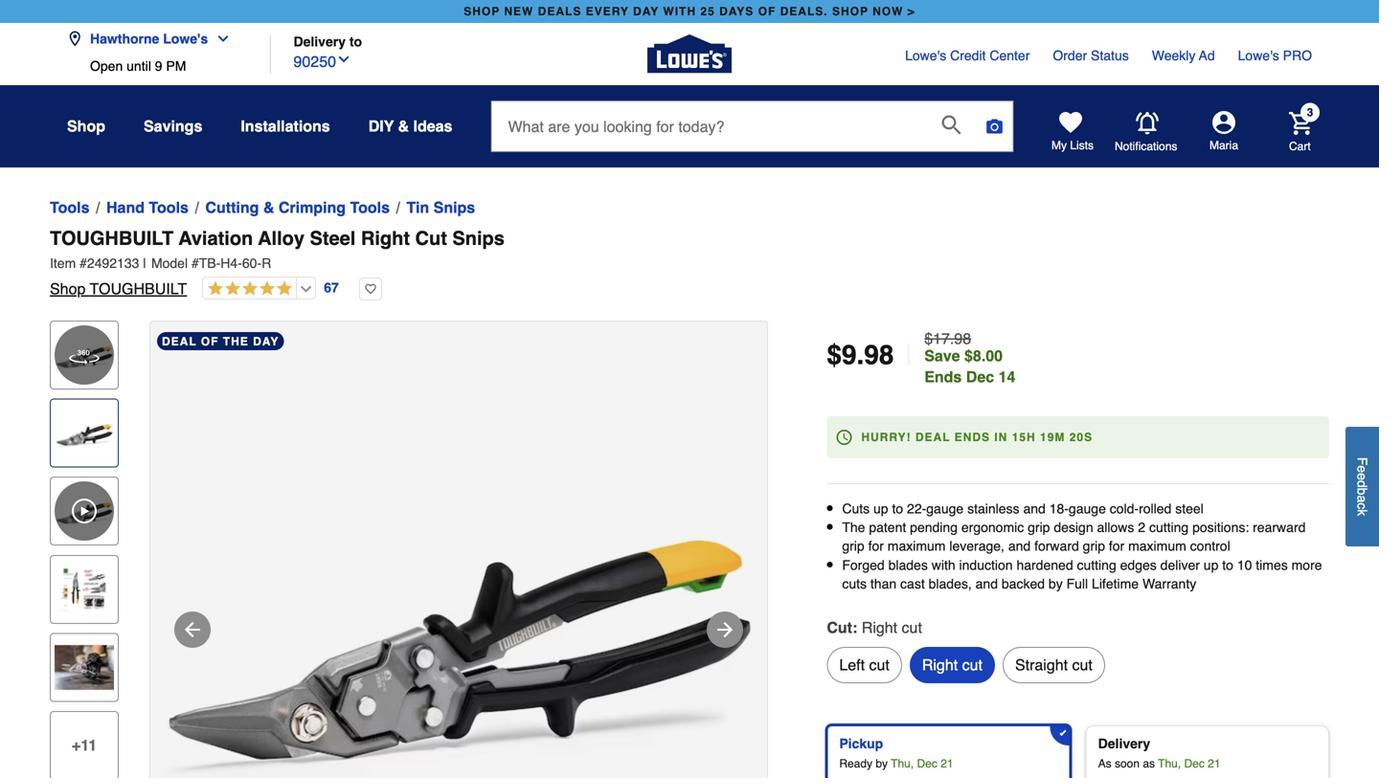Task type: locate. For each thing, give the bounding box(es) containing it.
1 horizontal spatial grip
[[1028, 520, 1050, 536]]

0 vertical spatial right
[[361, 228, 410, 250]]

1 vertical spatial up
[[1204, 558, 1219, 573]]

thu, right ready
[[891, 758, 914, 771]]

0 vertical spatial cutting
[[1150, 520, 1189, 536]]

maximum up blades
[[888, 539, 946, 554]]

15
[[1012, 431, 1027, 445]]

1 horizontal spatial 21
[[1208, 758, 1221, 771]]

& right diy
[[398, 117, 409, 135]]

dec right as
[[1185, 758, 1205, 771]]

dec
[[966, 368, 995, 386], [917, 758, 938, 771], [1185, 758, 1205, 771]]

heart outline image
[[359, 278, 382, 301]]

until
[[127, 58, 151, 74]]

pm
[[166, 58, 186, 74]]

None search field
[[491, 101, 1014, 168]]

snips down tin snips link on the top left of the page
[[453, 228, 505, 250]]

gauge up "pending"
[[927, 502, 964, 517]]

for down allows at the right bottom
[[1109, 539, 1125, 554]]

tools right hand
[[149, 199, 189, 217]]

& for cutting
[[263, 199, 274, 217]]

1 horizontal spatial cutting
[[1150, 520, 1189, 536]]

0 horizontal spatial maximum
[[888, 539, 946, 554]]

patent
[[869, 520, 907, 536]]

for
[[869, 539, 884, 554], [1109, 539, 1125, 554]]

0 horizontal spatial cutting
[[1077, 558, 1117, 573]]

1 vertical spatial day
[[253, 335, 279, 349]]

0 vertical spatial of
[[758, 5, 776, 18]]

# right the model
[[192, 256, 199, 271]]

1 horizontal spatial maximum
[[1129, 539, 1187, 554]]

grip down the the
[[842, 539, 865, 554]]

ad
[[1199, 48, 1215, 63]]

0 horizontal spatial grip
[[842, 539, 865, 554]]

right down tin on the top
[[361, 228, 410, 250]]

1 21 from the left
[[941, 758, 954, 771]]

cut right left
[[869, 657, 890, 674]]

1 horizontal spatial tools
[[149, 199, 189, 217]]

0 horizontal spatial delivery
[[294, 34, 346, 49]]

thu,
[[891, 758, 914, 771], [1158, 758, 1181, 771]]

cut up left
[[827, 619, 853, 637]]

0 horizontal spatial by
[[876, 758, 888, 771]]

e up d
[[1355, 466, 1370, 473]]

cast
[[901, 577, 925, 592]]

hand tools
[[106, 199, 189, 217]]

the
[[223, 335, 249, 349]]

cut down cast
[[902, 619, 922, 637]]

tools
[[50, 199, 90, 217], [149, 199, 189, 217], [350, 199, 390, 217]]

by right ready
[[876, 758, 888, 771]]

1 horizontal spatial shop
[[832, 5, 869, 18]]

lowe's
[[163, 31, 208, 46], [905, 48, 947, 63], [1238, 48, 1280, 63]]

2 shop from the left
[[832, 5, 869, 18]]

1 vertical spatial toughbuilt
[[90, 280, 187, 298]]

0 horizontal spatial right
[[361, 228, 410, 250]]

of right days at the right top of the page
[[758, 5, 776, 18]]

1 horizontal spatial #
[[192, 256, 199, 271]]

chevron down image
[[336, 52, 352, 67]]

order
[[1053, 48, 1087, 63]]

toughbuilt down 2492133
[[90, 280, 187, 298]]

edges
[[1121, 558, 1157, 573]]

0 horizontal spatial gauge
[[927, 502, 964, 517]]

2 e from the top
[[1355, 473, 1370, 481]]

right inside 'toughbuilt aviation alloy steel right cut snips item # 2492133 | model # tb-h4-60-r'
[[361, 228, 410, 250]]

cut right straight
[[1073, 657, 1093, 674]]

0 horizontal spatial tools
[[50, 199, 90, 217]]

1 horizontal spatial lowe's
[[905, 48, 947, 63]]

0 vertical spatial snips
[[434, 199, 475, 217]]

1 horizontal spatial to
[[892, 502, 904, 517]]

save
[[925, 347, 960, 365]]

&
[[398, 117, 409, 135], [263, 199, 274, 217]]

22-
[[907, 502, 927, 517]]

:
[[853, 619, 858, 637]]

cut down tin snips link on the top left of the page
[[415, 228, 447, 250]]

21
[[941, 758, 954, 771], [1208, 758, 1221, 771]]

cut inside 'toughbuilt aviation alloy steel right cut snips item # 2492133 | model # tb-h4-60-r'
[[415, 228, 447, 250]]

tools left tin on the top
[[350, 199, 390, 217]]

2 horizontal spatial lowe's
[[1238, 48, 1280, 63]]

to left "22-"
[[892, 502, 904, 517]]

0 horizontal spatial lowe's
[[163, 31, 208, 46]]

shop left the 'now'
[[832, 5, 869, 18]]

of
[[758, 5, 776, 18], [201, 335, 219, 349]]

1 horizontal spatial gauge
[[1069, 502, 1106, 517]]

as
[[1099, 758, 1112, 771]]

right cut
[[922, 657, 983, 674]]

cold-
[[1110, 502, 1139, 517]]

0 horizontal spatial for
[[869, 539, 884, 554]]

0 horizontal spatial 21
[[941, 758, 954, 771]]

gauge up design
[[1069, 502, 1106, 517]]

1 horizontal spatial |
[[906, 339, 913, 372]]

1 horizontal spatial delivery
[[1099, 737, 1151, 752]]

toughbuilt
[[50, 228, 174, 250], [90, 280, 187, 298]]

1 horizontal spatial for
[[1109, 539, 1125, 554]]

day right the
[[253, 335, 279, 349]]

1 vertical spatial by
[[876, 758, 888, 771]]

1 vertical spatial &
[[263, 199, 274, 217]]

2 horizontal spatial dec
[[1185, 758, 1205, 771]]

0 horizontal spatial 9
[[155, 58, 162, 74]]

Search Query text field
[[492, 102, 927, 151]]

0 horizontal spatial &
[[263, 199, 274, 217]]

1 vertical spatial to
[[892, 502, 904, 517]]

thu, right as
[[1158, 758, 1181, 771]]

location image
[[67, 31, 82, 46]]

1 thu, from the left
[[891, 758, 914, 771]]

0 vertical spatial |
[[143, 256, 147, 271]]

2 horizontal spatial right
[[922, 657, 958, 674]]

| inside 'toughbuilt aviation alloy steel right cut snips item # 2492133 | model # tb-h4-60-r'
[[143, 256, 147, 271]]

cut left straight
[[962, 657, 983, 674]]

0 vertical spatial cut
[[415, 228, 447, 250]]

option group
[[819, 718, 1337, 779]]

1 horizontal spatial &
[[398, 117, 409, 135]]

9 left pm
[[155, 58, 162, 74]]

lowe's left credit
[[905, 48, 947, 63]]

maximum
[[888, 539, 946, 554], [1129, 539, 1187, 554]]

1 tools from the left
[[50, 199, 90, 217]]

blades,
[[929, 577, 972, 592]]

& up "alloy"
[[263, 199, 274, 217]]

delivery for as
[[1099, 737, 1151, 752]]

delivery inside delivery as soon as thu, dec 21
[[1099, 737, 1151, 752]]

2 21 from the left
[[1208, 758, 1221, 771]]

right right :
[[862, 619, 898, 637]]

and up hardened
[[1009, 539, 1031, 554]]

1 for from the left
[[869, 539, 884, 554]]

aviation
[[179, 228, 253, 250]]

0 vertical spatial to
[[350, 34, 362, 49]]

dec right ready
[[917, 758, 938, 771]]

.
[[857, 340, 864, 371]]

backed
[[1002, 577, 1045, 592]]

$ 9 . 98
[[827, 340, 894, 371]]

0 vertical spatial shop
[[67, 117, 105, 135]]

1 horizontal spatial 9
[[842, 340, 857, 371]]

toughbuilt  #tb-h4-60-r - thumbnail image
[[55, 404, 114, 463]]

toughbuilt  #tb-h4-60-r - thumbnail3 image
[[55, 638, 114, 698]]

toughbuilt aviation alloy steel right cut snips item # 2492133 | model # tb-h4-60-r
[[50, 228, 505, 271]]

delivery up soon
[[1099, 737, 1151, 752]]

toughbuilt up 2492133
[[50, 228, 174, 250]]

0 vertical spatial and
[[1024, 502, 1046, 517]]

90250 button
[[294, 48, 352, 73]]

tools left hand
[[50, 199, 90, 217]]

0 vertical spatial toughbuilt
[[50, 228, 174, 250]]

chevron down image
[[208, 31, 231, 46]]

2 vertical spatial and
[[976, 577, 998, 592]]

2 thu, from the left
[[1158, 758, 1181, 771]]

1 shop from the left
[[464, 5, 500, 18]]

shop for shop toughbuilt
[[50, 280, 86, 298]]

by inside 'cuts up to 22-gauge stainless and 18-gauge cold-rolled steel the patent pending ergonomic grip design allows 2 cutting positions: rearward grip for maximum leverage, and forward grip for maximum control forged blades with induction hardened cutting edges deliver up to 10 times more cuts than cast blades, and backed by full lifetime warranty'
[[1049, 577, 1063, 592]]

credit
[[950, 48, 986, 63]]

2 horizontal spatial to
[[1223, 558, 1234, 573]]

grip down design
[[1083, 539, 1106, 554]]

of left the
[[201, 335, 219, 349]]

grip up forward at the bottom of the page
[[1028, 520, 1050, 536]]

delivery for to
[[294, 34, 346, 49]]

toughbuilt inside 'toughbuilt aviation alloy steel right cut snips item # 2492133 | model # tb-h4-60-r'
[[50, 228, 174, 250]]

1 vertical spatial snips
[[453, 228, 505, 250]]

and down induction
[[976, 577, 998, 592]]

up down control
[[1204, 558, 1219, 573]]

f
[[1355, 458, 1370, 466]]

0 horizontal spatial day
[[253, 335, 279, 349]]

1 horizontal spatial dec
[[966, 368, 995, 386]]

control
[[1190, 539, 1231, 554]]

+11
[[72, 737, 97, 755]]

right down cut : right cut
[[922, 657, 958, 674]]

lowe's home improvement logo image
[[648, 12, 732, 96]]

s
[[1085, 431, 1093, 445]]

and left 18-
[[1024, 502, 1046, 517]]

snips
[[434, 199, 475, 217], [453, 228, 505, 250]]

| right 98
[[906, 339, 913, 372]]

open
[[90, 58, 123, 74]]

1 e from the top
[[1355, 466, 1370, 473]]

cutting up lifetime
[[1077, 558, 1117, 573]]

delivery up 90250
[[294, 34, 346, 49]]

shop down open
[[67, 117, 105, 135]]

# right item
[[80, 256, 87, 271]]

1 horizontal spatial of
[[758, 5, 776, 18]]

than
[[871, 577, 897, 592]]

cutting & crimping tools link
[[205, 196, 390, 219]]

h
[[1027, 431, 1036, 445]]

shop
[[464, 5, 500, 18], [832, 5, 869, 18]]

left
[[840, 657, 865, 674]]

my lists
[[1052, 139, 1094, 152]]

allows
[[1097, 520, 1135, 536]]

1 horizontal spatial day
[[633, 5, 659, 18]]

21 right ready
[[941, 758, 954, 771]]

1 vertical spatial and
[[1009, 539, 1031, 554]]

1 horizontal spatial cut
[[827, 619, 853, 637]]

$17.98
[[925, 330, 972, 348]]

leverage,
[[950, 539, 1005, 554]]

0 horizontal spatial shop
[[464, 5, 500, 18]]

toughbuilt  #tb-h4-60-r image
[[150, 322, 767, 779]]

0 vertical spatial &
[[398, 117, 409, 135]]

lowe's left pro
[[1238, 48, 1280, 63]]

shop down item
[[50, 280, 86, 298]]

e up b
[[1355, 473, 1370, 481]]

maria
[[1210, 139, 1239, 152]]

0 vertical spatial by
[[1049, 577, 1063, 592]]

steel
[[310, 228, 356, 250]]

lowe's up pm
[[163, 31, 208, 46]]

cutting & crimping tools
[[205, 199, 390, 217]]

snips inside 'toughbuilt aviation alloy steel right cut snips item # 2492133 | model # tb-h4-60-r'
[[453, 228, 505, 250]]

delivery
[[294, 34, 346, 49], [1099, 737, 1151, 752]]

grip
[[1028, 520, 1050, 536], [842, 539, 865, 554], [1083, 539, 1106, 554]]

day left with
[[633, 5, 659, 18]]

maximum down 2
[[1129, 539, 1187, 554]]

for down patent
[[869, 539, 884, 554]]

lowe's pro link
[[1238, 46, 1312, 65]]

h4-
[[221, 256, 242, 271]]

21 inside delivery as soon as thu, dec 21
[[1208, 758, 1221, 771]]

cutting down rolled
[[1150, 520, 1189, 536]]

2 tools from the left
[[149, 199, 189, 217]]

1 vertical spatial of
[[201, 335, 219, 349]]

1 vertical spatial shop
[[50, 280, 86, 298]]

0 horizontal spatial #
[[80, 256, 87, 271]]

diy & ideas
[[369, 117, 453, 135]]

to
[[350, 34, 362, 49], [892, 502, 904, 517], [1223, 558, 1234, 573]]

0 horizontal spatial cut
[[415, 228, 447, 250]]

by left full
[[1049, 577, 1063, 592]]

& inside button
[[398, 117, 409, 135]]

1 vertical spatial 9
[[842, 340, 857, 371]]

21 right as
[[1208, 758, 1221, 771]]

to up chevron down icon
[[350, 34, 362, 49]]

arrow right image
[[714, 619, 737, 642]]

to left 10
[[1223, 558, 1234, 573]]

cart
[[1289, 140, 1311, 153]]

dec inside delivery as soon as thu, dec 21
[[1185, 758, 1205, 771]]

0 horizontal spatial thu,
[[891, 758, 914, 771]]

shop left new
[[464, 5, 500, 18]]

hawthorne lowe's button
[[67, 20, 239, 58]]

0 vertical spatial up
[[874, 502, 889, 517]]

weekly ad
[[1152, 48, 1215, 63]]

pending
[[910, 520, 958, 536]]

0 vertical spatial day
[[633, 5, 659, 18]]

1 vertical spatial delivery
[[1099, 737, 1151, 752]]

dec down $8.00
[[966, 368, 995, 386]]

1 vertical spatial right
[[862, 619, 898, 637]]

| left the model
[[143, 256, 147, 271]]

lowe's pro
[[1238, 48, 1312, 63]]

cut
[[902, 619, 922, 637], [869, 657, 890, 674], [962, 657, 983, 674], [1073, 657, 1093, 674]]

new
[[504, 5, 534, 18]]

1 gauge from the left
[[927, 502, 964, 517]]

diy & ideas button
[[369, 109, 453, 144]]

shop new deals every day with 25 days of deals. shop now > link
[[460, 0, 919, 23]]

toughbuilt  #tb-h4-60-r - thumbnail2 image
[[55, 560, 114, 620]]

up up patent
[[874, 502, 889, 517]]

cut for straight cut
[[1073, 657, 1093, 674]]

1 # from the left
[[80, 256, 87, 271]]

f e e d b a c k button
[[1346, 427, 1380, 547]]

snips inside tin snips link
[[434, 199, 475, 217]]

snips right tin on the top
[[434, 199, 475, 217]]

my
[[1052, 139, 1067, 152]]

2 horizontal spatial tools
[[350, 199, 390, 217]]

1 horizontal spatial by
[[1049, 577, 1063, 592]]

savings button
[[144, 109, 202, 144]]

hardened
[[1017, 558, 1074, 573]]

1 horizontal spatial thu,
[[1158, 758, 1181, 771]]

0 horizontal spatial dec
[[917, 758, 938, 771]]

hawthorne
[[90, 31, 159, 46]]

e
[[1355, 466, 1370, 473], [1355, 473, 1370, 481]]

0 vertical spatial delivery
[[294, 34, 346, 49]]

0 horizontal spatial |
[[143, 256, 147, 271]]

9 left 98
[[842, 340, 857, 371]]



Task type: vqa. For each thing, say whether or not it's contained in the screenshot.
Delivery corresponding to As
yes



Task type: describe. For each thing, give the bounding box(es) containing it.
option group containing pickup
[[819, 718, 1337, 779]]

status
[[1091, 48, 1129, 63]]

ready
[[840, 758, 873, 771]]

rolled
[[1139, 502, 1172, 517]]

25
[[701, 5, 715, 18]]

dec inside "save $8.00 ends dec 14"
[[966, 368, 995, 386]]

item number 2 4 9 2 1 3 3 and model number t b - h 4 - 6 0 - r element
[[50, 254, 1330, 273]]

cuts
[[842, 577, 867, 592]]

cuts up to 22-gauge stainless and 18-gauge cold-rolled steel the patent pending ergonomic grip design allows 2 cutting positions: rearward grip for maximum leverage, and forward grip for maximum control forged blades with induction hardened cutting edges deliver up to 10 times more cuts than cast blades, and backed by full lifetime warranty
[[842, 502, 1323, 592]]

2 gauge from the left
[[1069, 502, 1106, 517]]

with
[[663, 5, 697, 18]]

history image
[[837, 430, 852, 445]]

arrow left image
[[181, 619, 204, 642]]

hurry!
[[862, 431, 912, 445]]

67
[[324, 280, 339, 296]]

1 vertical spatial cut
[[827, 619, 853, 637]]

lowe's credit center link
[[905, 46, 1030, 65]]

19
[[1040, 431, 1055, 445]]

0 horizontal spatial up
[[874, 502, 889, 517]]

forged
[[842, 558, 885, 573]]

the
[[842, 520, 866, 536]]

0 horizontal spatial of
[[201, 335, 219, 349]]

lowe's home improvement notification center image
[[1136, 112, 1159, 135]]

f e e d b a c k
[[1355, 458, 1370, 516]]

deals.
[[780, 5, 828, 18]]

blades
[[889, 558, 928, 573]]

model
[[151, 256, 188, 271]]

deal
[[916, 431, 951, 445]]

thu, inside delivery as soon as thu, dec 21
[[1158, 758, 1181, 771]]

20
[[1070, 431, 1085, 445]]

2 # from the left
[[192, 256, 199, 271]]

weekly ad link
[[1152, 46, 1215, 65]]

ends
[[925, 368, 962, 386]]

notifications
[[1115, 140, 1178, 153]]

2 horizontal spatial grip
[[1083, 539, 1106, 554]]

cutting
[[205, 199, 259, 217]]

weekly
[[1152, 48, 1196, 63]]

a
[[1355, 496, 1370, 503]]

cuts
[[842, 502, 870, 517]]

save $8.00 ends dec 14
[[925, 347, 1016, 386]]

installations
[[241, 117, 330, 135]]

1 vertical spatial |
[[906, 339, 913, 372]]

cut for left cut
[[869, 657, 890, 674]]

2 for from the left
[[1109, 539, 1125, 554]]

lowe's inside button
[[163, 31, 208, 46]]

straight
[[1015, 657, 1068, 674]]

alloy
[[258, 228, 305, 250]]

10
[[1238, 558, 1253, 573]]

maria button
[[1178, 111, 1270, 153]]

& for diy
[[398, 117, 409, 135]]

pickup
[[840, 737, 884, 752]]

deliver
[[1161, 558, 1200, 573]]

0 vertical spatial 9
[[155, 58, 162, 74]]

2 maximum from the left
[[1129, 539, 1187, 554]]

4.8 stars image
[[203, 281, 292, 298]]

diy
[[369, 117, 394, 135]]

stainless
[[968, 502, 1020, 517]]

shop button
[[67, 109, 105, 144]]

deals
[[538, 5, 582, 18]]

ideas
[[413, 117, 453, 135]]

tin snips
[[407, 199, 475, 217]]

14
[[999, 368, 1016, 386]]

delivery as soon as thu, dec 21
[[1099, 737, 1221, 771]]

tin
[[407, 199, 429, 217]]

lowe's home improvement lists image
[[1060, 111, 1083, 134]]

98
[[864, 340, 894, 371]]

+11 button
[[50, 712, 119, 779]]

order status
[[1053, 48, 1129, 63]]

cut for right cut
[[962, 657, 983, 674]]

crimping
[[279, 199, 346, 217]]

r
[[262, 256, 271, 271]]

installations button
[[241, 109, 330, 144]]

21 inside pickup ready by thu, dec 21
[[941, 758, 954, 771]]

soon
[[1115, 758, 1140, 771]]

1 vertical spatial cutting
[[1077, 558, 1117, 573]]

hurry! deal ends in 15 h 19 m 20 s
[[862, 431, 1093, 445]]

lowe's for lowe's credit center
[[905, 48, 947, 63]]

times
[[1256, 558, 1288, 573]]

delivery to
[[294, 34, 362, 49]]

3 tools from the left
[[350, 199, 390, 217]]

0 horizontal spatial to
[[350, 34, 362, 49]]

1 horizontal spatial right
[[862, 619, 898, 637]]

2 vertical spatial to
[[1223, 558, 1234, 573]]

shop for shop
[[67, 117, 105, 135]]

thu, inside pickup ready by thu, dec 21
[[891, 758, 914, 771]]

dec inside pickup ready by thu, dec 21
[[917, 758, 938, 771]]

camera image
[[985, 117, 1004, 136]]

b
[[1355, 488, 1370, 496]]

open until 9 pm
[[90, 58, 186, 74]]

18-
[[1050, 502, 1069, 517]]

lowe's for lowe's pro
[[1238, 48, 1280, 63]]

2 vertical spatial right
[[922, 657, 958, 674]]

lowe's credit center
[[905, 48, 1030, 63]]

tb-
[[199, 256, 221, 271]]

>
[[908, 5, 916, 18]]

ergonomic
[[962, 520, 1024, 536]]

tools link
[[50, 196, 90, 219]]

cut : right cut
[[827, 619, 922, 637]]

60-
[[242, 256, 262, 271]]

1 horizontal spatial up
[[1204, 558, 1219, 573]]

by inside pickup ready by thu, dec 21
[[876, 758, 888, 771]]

$8.00
[[965, 347, 1003, 365]]

d
[[1355, 481, 1370, 488]]

straight cut
[[1015, 657, 1093, 674]]

deal of the day
[[162, 335, 279, 349]]

3
[[1307, 106, 1314, 119]]

positions:
[[1193, 520, 1249, 536]]

with
[[932, 558, 956, 573]]

in
[[995, 431, 1008, 445]]

lowe's home improvement cart image
[[1289, 112, 1312, 135]]

steel
[[1176, 502, 1204, 517]]

2492133
[[87, 256, 139, 271]]

design
[[1054, 520, 1094, 536]]

pro
[[1283, 48, 1312, 63]]

left cut
[[840, 657, 890, 674]]

search image
[[942, 115, 961, 134]]

order status link
[[1053, 46, 1129, 65]]

1 maximum from the left
[[888, 539, 946, 554]]

now
[[873, 5, 904, 18]]

induction
[[959, 558, 1013, 573]]

lifetime
[[1092, 577, 1139, 592]]



